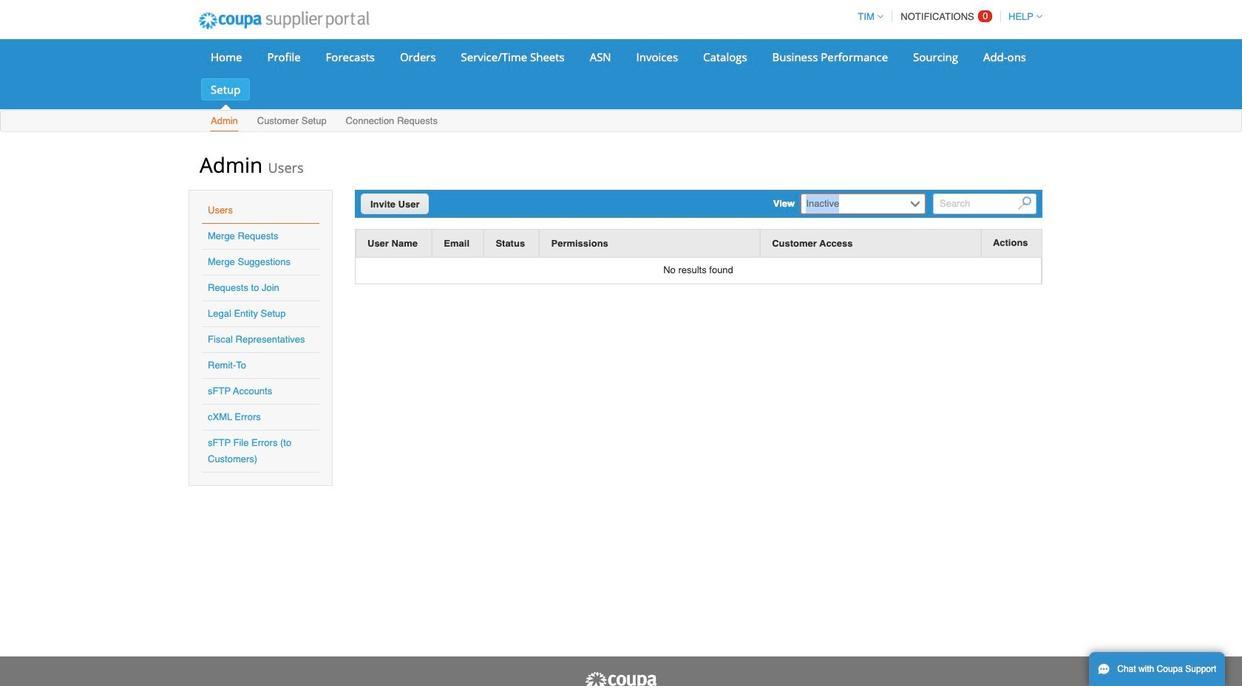 Task type: describe. For each thing, give the bounding box(es) containing it.
0 horizontal spatial coupa supplier portal image
[[189, 2, 379, 39]]

Search text field
[[933, 194, 1037, 214]]

1 vertical spatial coupa supplier portal image
[[584, 672, 658, 687]]

search image
[[1018, 197, 1032, 210]]



Task type: locate. For each thing, give the bounding box(es) containing it.
0 vertical spatial coupa supplier portal image
[[189, 2, 379, 39]]

1 horizontal spatial coupa supplier portal image
[[584, 672, 658, 687]]

coupa supplier portal image
[[189, 2, 379, 39], [584, 672, 658, 687]]

navigation
[[851, 2, 1043, 31]]

None text field
[[802, 194, 907, 214]]

alert
[[356, 258, 1042, 284]]



Task type: vqa. For each thing, say whether or not it's contained in the screenshot.
coupa supplier portal image
yes



